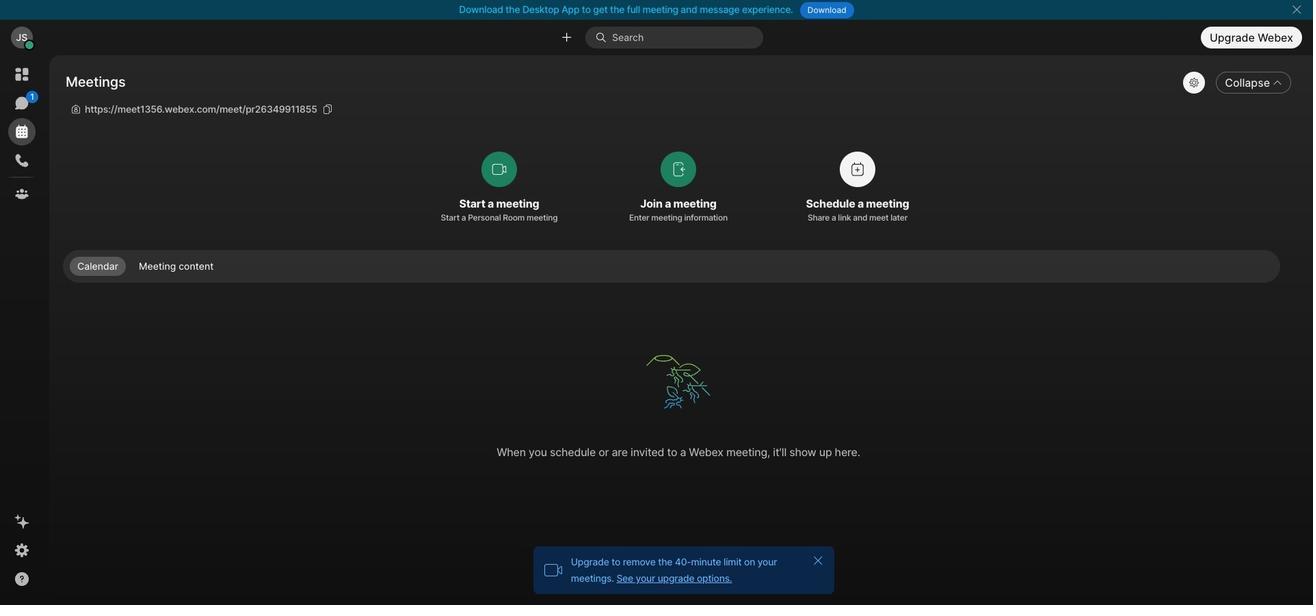 Task type: describe. For each thing, give the bounding box(es) containing it.
cancel_16 image
[[1291, 4, 1302, 15]]

webex tab list
[[8, 61, 38, 208]]



Task type: locate. For each thing, give the bounding box(es) containing it.
cancel_16 image
[[813, 556, 823, 567]]

camera_28 image
[[544, 561, 563, 581]]

navigation
[[0, 55, 44, 606]]



